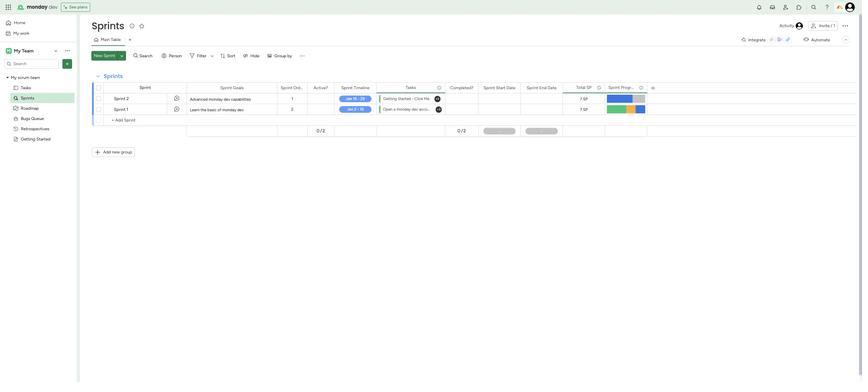 Task type: vqa. For each thing, say whether or not it's contained in the screenshot.
"Now"
no



Task type: locate. For each thing, give the bounding box(es) containing it.
1 horizontal spatial column information image
[[597, 85, 602, 90]]

sort button
[[218, 51, 239, 61]]

add new group
[[103, 150, 132, 155]]

collapse board header image
[[844, 37, 849, 42]]

1 horizontal spatial date
[[548, 85, 557, 90]]

/
[[831, 23, 833, 28], [320, 128, 322, 134], [461, 128, 463, 134]]

1 horizontal spatial 0 / 2
[[458, 128, 466, 134]]

dev
[[49, 4, 57, 11], [224, 97, 230, 102], [412, 107, 418, 112], [237, 108, 244, 112]]

2 vertical spatial my
[[11, 75, 17, 80]]

public board image
[[13, 85, 19, 91], [13, 136, 19, 142]]

autopilot image
[[804, 36, 809, 43]]

column information image for tasks
[[437, 85, 442, 90]]

completed?
[[450, 85, 474, 90]]

getting
[[384, 97, 397, 101], [21, 137, 35, 142]]

sprints field down "angle down" image
[[102, 72, 124, 80]]

started down retrospectives on the top of page
[[36, 137, 51, 142]]

work
[[20, 31, 29, 36]]

dev down -
[[412, 107, 418, 112]]

0 horizontal spatial 0 / 2
[[317, 128, 325, 134]]

new
[[112, 150, 120, 155]]

0 vertical spatial sp
[[587, 85, 592, 90]]

column information image right progress
[[639, 85, 644, 90]]

dapulse integrations image
[[742, 38, 747, 42]]

team
[[30, 75, 40, 80]]

tasks up -
[[406, 85, 416, 90]]

1 horizontal spatial 1
[[292, 97, 293, 101]]

2 date from the left
[[548, 85, 557, 90]]

sprints
[[92, 19, 124, 33], [104, 72, 123, 80], [21, 96, 34, 101]]

2 vertical spatial sp
[[584, 107, 588, 112]]

date for sprint start date
[[507, 85, 516, 90]]

0 vertical spatial my
[[13, 31, 19, 36]]

2 column information image from the left
[[597, 85, 602, 90]]

advanced
[[190, 97, 208, 102]]

sprint start date
[[484, 85, 516, 90]]

1
[[834, 23, 836, 28], [292, 97, 293, 101], [127, 107, 128, 112]]

0 vertical spatial 1
[[834, 23, 836, 28]]

my work
[[13, 31, 29, 36]]

1 right invite
[[834, 23, 836, 28]]

1 vertical spatial started
[[36, 137, 51, 142]]

started for getting started - click me
[[398, 97, 411, 101]]

monday up learn the basic of monday dev
[[209, 97, 223, 102]]

group
[[275, 53, 287, 58]]

my
[[13, 31, 19, 36], [14, 48, 21, 54], [11, 75, 17, 80]]

Sprint Goals field
[[219, 85, 245, 91]]

column information image right "total sp" 'field'
[[597, 85, 602, 90]]

sprint goals
[[221, 85, 244, 90]]

3 column information image from the left
[[639, 85, 644, 90]]

-
[[412, 97, 414, 101]]

Search field
[[138, 52, 156, 60]]

2 public board image from the top
[[13, 136, 19, 142]]

my right "workspace" icon
[[14, 48, 21, 54]]

started
[[398, 97, 411, 101], [36, 137, 51, 142]]

1 vertical spatial 7
[[580, 107, 583, 112]]

my left work
[[13, 31, 19, 36]]

getting for getting started - click me
[[384, 97, 397, 101]]

workspace selection element
[[6, 47, 35, 54]]

started left -
[[398, 97, 411, 101]]

see
[[69, 5, 76, 10]]

0 horizontal spatial 1
[[127, 107, 128, 112]]

option
[[0, 72, 77, 73]]

sprints field up main table button
[[90, 19, 126, 33]]

person button
[[159, 51, 186, 61]]

getting started
[[21, 137, 51, 142]]

capabilities
[[231, 97, 251, 102]]

my inside button
[[13, 31, 19, 36]]

0 horizontal spatial 0
[[317, 128, 320, 134]]

column information image
[[437, 85, 442, 90], [597, 85, 602, 90], [639, 85, 644, 90]]

home button
[[4, 18, 65, 28]]

new sprint
[[94, 53, 115, 58]]

monday right of
[[222, 108, 236, 112]]

options image
[[64, 61, 70, 67]]

0 horizontal spatial date
[[507, 85, 516, 90]]

1 down sprint order field
[[292, 97, 293, 101]]

invite
[[820, 23, 830, 28]]

column information image left completed?
[[437, 85, 442, 90]]

sprint for sprint goals
[[221, 85, 232, 90]]

1 vertical spatial public board image
[[13, 136, 19, 142]]

angle down image
[[121, 54, 123, 58]]

1 vertical spatial 7 sp
[[580, 107, 588, 112]]

public board image down scrum on the top left of the page
[[13, 85, 19, 91]]

my inside workspace selection element
[[14, 48, 21, 54]]

Sprint Order field
[[279, 85, 306, 91]]

sprint for sprint 2
[[114, 96, 126, 101]]

maria williams image
[[846, 2, 855, 12]]

started inside 'list box'
[[36, 137, 51, 142]]

progress
[[621, 85, 638, 90]]

my for my work
[[13, 31, 19, 36]]

2 vertical spatial sprints
[[21, 96, 34, 101]]

column information image for sprint progress
[[639, 85, 644, 90]]

2 vertical spatial 1
[[127, 107, 128, 112]]

search everything image
[[811, 4, 817, 10]]

integrate
[[749, 37, 766, 42]]

0 horizontal spatial getting
[[21, 137, 35, 142]]

1 down sprint 2 at the left of the page
[[127, 107, 128, 112]]

getting up open
[[384, 97, 397, 101]]

2 horizontal spatial /
[[831, 23, 833, 28]]

learn the basic of monday dev
[[190, 108, 244, 112]]

sort
[[227, 53, 236, 58]]

sprints up roadmap
[[21, 96, 34, 101]]

public board image left getting started
[[13, 136, 19, 142]]

sprint 2
[[114, 96, 129, 101]]

0 vertical spatial 7 sp
[[580, 97, 588, 101]]

sprints down "angle down" image
[[104, 72, 123, 80]]

total
[[577, 85, 586, 90]]

0 horizontal spatial started
[[36, 137, 51, 142]]

tasks inside field
[[406, 85, 416, 90]]

Sprint Progress field
[[607, 84, 638, 91]]

workspace image
[[6, 48, 12, 54]]

sprints inside 'list box'
[[21, 96, 34, 101]]

getting started - click me
[[384, 97, 430, 101]]

2 horizontal spatial column information image
[[639, 85, 644, 90]]

sprint timeline
[[341, 85, 370, 90]]

1 vertical spatial 1
[[292, 97, 293, 101]]

sprint progress
[[609, 85, 638, 90]]

0 vertical spatial sprints
[[92, 19, 124, 33]]

date right the start at the top
[[507, 85, 516, 90]]

sprint
[[104, 53, 115, 58], [609, 85, 620, 90], [140, 85, 151, 90], [221, 85, 232, 90], [281, 85, 292, 90], [341, 85, 353, 90], [484, 85, 495, 90], [527, 85, 539, 90], [114, 96, 126, 101], [114, 107, 126, 112]]

my team
[[14, 48, 34, 54]]

1 column information image from the left
[[437, 85, 442, 90]]

my right caret down image
[[11, 75, 17, 80]]

invite / 1 button
[[809, 21, 839, 31]]

v2 search image
[[134, 52, 138, 59]]

Sprint Start Date field
[[482, 85, 517, 91]]

2
[[127, 96, 129, 101], [291, 107, 294, 112], [323, 128, 325, 134], [464, 128, 466, 134]]

date
[[507, 85, 516, 90], [548, 85, 557, 90]]

sprint for sprint 1
[[114, 107, 126, 112]]

list box
[[0, 71, 77, 226]]

Sprints field
[[90, 19, 126, 33], [102, 72, 124, 80]]

0 vertical spatial sprints field
[[90, 19, 126, 33]]

order
[[293, 85, 304, 90]]

getting down retrospectives on the top of page
[[21, 137, 35, 142]]

1 7 sp from the top
[[580, 97, 588, 101]]

advanced monday dev capabilities
[[190, 97, 251, 102]]

list box containing my scrum team
[[0, 71, 77, 226]]

add
[[103, 150, 111, 155]]

public board image for getting started
[[13, 136, 19, 142]]

1 vertical spatial my
[[14, 48, 21, 54]]

date right the end
[[548, 85, 557, 90]]

help image
[[825, 4, 831, 10]]

1 horizontal spatial getting
[[384, 97, 397, 101]]

m
[[7, 48, 11, 53]]

dev left see
[[49, 4, 57, 11]]

Active? field
[[312, 85, 330, 91]]

1 vertical spatial sprints
[[104, 72, 123, 80]]

notifications image
[[757, 4, 763, 10]]

0 vertical spatial public board image
[[13, 85, 19, 91]]

group by
[[275, 53, 292, 58]]

1 horizontal spatial 0
[[458, 128, 461, 134]]

1 horizontal spatial tasks
[[406, 85, 416, 90]]

1 vertical spatial sp
[[584, 97, 588, 101]]

person
[[169, 53, 182, 58]]

0 vertical spatial getting
[[384, 97, 397, 101]]

1 7 from the top
[[580, 97, 583, 101]]

activity
[[780, 23, 795, 28]]

sp
[[587, 85, 592, 90], [584, 97, 588, 101], [584, 107, 588, 112]]

retrospectives
[[21, 126, 49, 131]]

invite / 1
[[820, 23, 836, 28]]

activity button
[[778, 21, 806, 31]]

Sprint Timeline field
[[340, 85, 371, 91]]

0 vertical spatial 7
[[580, 97, 583, 101]]

+ Add Sprint text field
[[107, 117, 184, 124]]

sprint order
[[281, 85, 304, 90]]

caret down image
[[6, 75, 9, 80]]

sprint inside 'field'
[[341, 85, 353, 90]]

7
[[580, 97, 583, 101], [580, 107, 583, 112]]

tasks
[[406, 85, 416, 90], [21, 85, 31, 90]]

0
[[317, 128, 320, 134], [458, 128, 461, 134]]

sprints up main table button
[[92, 19, 124, 33]]

1 0 from the left
[[317, 128, 320, 134]]

0 horizontal spatial column information image
[[437, 85, 442, 90]]

bugs queue
[[21, 116, 44, 121]]

7 sp
[[580, 97, 588, 101], [580, 107, 588, 112]]

2 horizontal spatial 1
[[834, 23, 836, 28]]

my scrum team
[[11, 75, 40, 80]]

1 date from the left
[[507, 85, 516, 90]]

0 / 2
[[317, 128, 325, 134], [458, 128, 466, 134]]

sprints inside field
[[104, 72, 123, 80]]

show board description image
[[129, 23, 136, 29]]

tasks down my scrum team
[[21, 85, 31, 90]]

public board image for tasks
[[13, 85, 19, 91]]

1 vertical spatial getting
[[21, 137, 35, 142]]

invite members image
[[783, 4, 789, 10]]

1 public board image from the top
[[13, 85, 19, 91]]

0 vertical spatial started
[[398, 97, 411, 101]]

1 horizontal spatial started
[[398, 97, 411, 101]]



Task type: describe. For each thing, give the bounding box(es) containing it.
Search in workspace field
[[13, 60, 50, 67]]

new
[[94, 53, 103, 58]]

Total SP field
[[575, 84, 593, 91]]

1 vertical spatial sprints field
[[102, 72, 124, 80]]

timeline
[[354, 85, 370, 90]]

sprint for sprint end date
[[527, 85, 539, 90]]

group
[[121, 150, 132, 155]]

open
[[383, 107, 393, 112]]

home
[[14, 20, 25, 25]]

sprint 1
[[114, 107, 128, 112]]

sprint inside button
[[104, 53, 115, 58]]

Tasks field
[[405, 84, 418, 91]]

/ inside button
[[831, 23, 833, 28]]

open a monday dev account
[[383, 107, 434, 112]]

monday up home button
[[27, 4, 48, 11]]

workspace options image
[[64, 48, 70, 54]]

sprints for bottom sprints field
[[104, 72, 123, 80]]

inbox image
[[770, 4, 776, 10]]

date for sprint end date
[[548, 85, 557, 90]]

see plans
[[69, 5, 87, 10]]

2 0 / 2 from the left
[[458, 128, 466, 134]]

active?
[[314, 85, 328, 90]]

sprint for sprint start date
[[484, 85, 495, 90]]

by
[[288, 53, 292, 58]]

sprint for sprint
[[140, 85, 151, 90]]

click
[[415, 97, 423, 101]]

1 horizontal spatial /
[[461, 128, 463, 134]]

getting for getting started
[[21, 137, 35, 142]]

dev down capabilities
[[237, 108, 244, 112]]

sprint end date
[[527, 85, 557, 90]]

learn
[[190, 108, 200, 112]]

main table
[[101, 37, 121, 42]]

my for my scrum team
[[11, 75, 17, 80]]

sp inside 'field'
[[587, 85, 592, 90]]

1 inside button
[[834, 23, 836, 28]]

team
[[22, 48, 34, 54]]

1 0 / 2 from the left
[[317, 128, 325, 134]]

a
[[394, 107, 396, 112]]

add view image
[[129, 38, 131, 42]]

hide button
[[241, 51, 263, 61]]

dev down sprint goals field at the top of page
[[224, 97, 230, 102]]

0 horizontal spatial /
[[320, 128, 322, 134]]

2 0 from the left
[[458, 128, 461, 134]]

bugs
[[21, 116, 30, 121]]

started for getting started
[[36, 137, 51, 142]]

2 7 sp from the top
[[580, 107, 588, 112]]

end
[[540, 85, 547, 90]]

sprints for the topmost sprints field
[[92, 19, 124, 33]]

menu image
[[299, 53, 306, 59]]

arrow down image
[[209, 52, 216, 59]]

table
[[111, 37, 121, 42]]

queue
[[31, 116, 44, 121]]

my for my team
[[14, 48, 21, 54]]

basic
[[208, 108, 217, 112]]

monday right a
[[397, 107, 411, 112]]

Sprint End Date field
[[526, 85, 559, 91]]

hide
[[251, 53, 260, 58]]

main
[[101, 37, 110, 42]]

start
[[496, 85, 506, 90]]

of
[[218, 108, 221, 112]]

add new group button
[[92, 148, 135, 157]]

sprint for sprint progress
[[609, 85, 620, 90]]

filter button
[[187, 51, 216, 61]]

new sprint button
[[91, 51, 118, 61]]

my work button
[[4, 29, 65, 38]]

automate
[[812, 37, 831, 42]]

monday dev
[[27, 4, 57, 11]]

0 horizontal spatial tasks
[[21, 85, 31, 90]]

group by button
[[265, 51, 296, 61]]

roadmap
[[21, 106, 39, 111]]

account
[[419, 107, 434, 112]]

2 7 from the top
[[580, 107, 583, 112]]

total sp
[[577, 85, 592, 90]]

goals
[[233, 85, 244, 90]]

filter
[[197, 53, 207, 58]]

main table button
[[91, 35, 125, 45]]

column information image for total sp
[[597, 85, 602, 90]]

scrum
[[18, 75, 29, 80]]

options image
[[842, 22, 849, 29]]

the
[[201, 108, 207, 112]]

Completed? field
[[449, 85, 475, 91]]

me
[[424, 97, 430, 101]]

sprint for sprint timeline
[[341, 85, 353, 90]]

see plans button
[[61, 3, 90, 12]]

sprint for sprint order
[[281, 85, 292, 90]]

add to favorites image
[[139, 23, 145, 29]]

select product image
[[5, 4, 11, 10]]

apps image
[[797, 4, 803, 10]]

plans
[[77, 5, 87, 10]]



